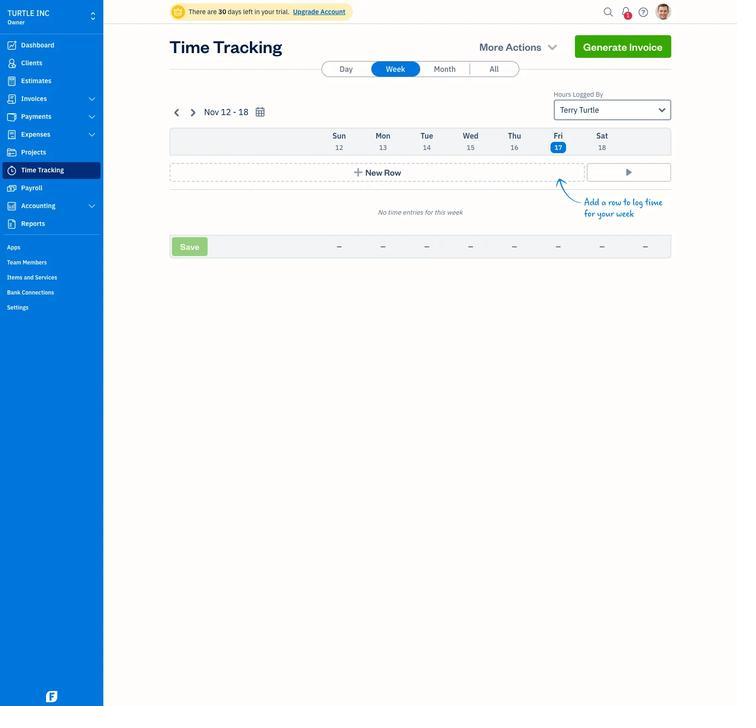 Task type: locate. For each thing, give the bounding box(es) containing it.
days
[[228, 8, 242, 16]]

dashboard
[[21, 41, 54, 49]]

dashboard image
[[6, 41, 17, 50]]

money image
[[6, 184, 17, 193]]

0 horizontal spatial for
[[425, 208, 433, 217]]

estimates link
[[2, 73, 101, 90]]

1 vertical spatial your
[[598, 209, 615, 220]]

chevron large down image down 'payroll' 'link'
[[88, 203, 96, 210]]

connections
[[22, 289, 54, 296]]

bank connections
[[7, 289, 54, 296]]

0 vertical spatial time tracking
[[170, 35, 282, 57]]

freshbooks image
[[44, 692, 59, 703]]

tracking down left
[[213, 35, 282, 57]]

time
[[170, 35, 210, 57], [21, 166, 36, 174]]

12 for sun
[[336, 143, 344, 152]]

1 vertical spatial 18
[[599, 143, 607, 152]]

0 horizontal spatial time
[[388, 208, 401, 217]]

chevron large down image
[[88, 95, 96, 103], [88, 203, 96, 210]]

mon 13
[[376, 131, 391, 152]]

1 horizontal spatial week
[[617, 209, 635, 220]]

project image
[[6, 148, 17, 158]]

18 right -
[[239, 107, 249, 118]]

payroll link
[[2, 180, 101, 197]]

1 horizontal spatial tracking
[[213, 35, 282, 57]]

13
[[380, 143, 387, 152]]

inc
[[36, 8, 49, 18]]

1 vertical spatial time
[[21, 166, 36, 174]]

a
[[602, 198, 607, 208]]

2 — from the left
[[381, 243, 386, 251]]

turtle inc owner
[[8, 8, 49, 26]]

upgrade
[[293, 8, 319, 16]]

1 vertical spatial 12
[[336, 143, 344, 152]]

there are 30 days left in your trial. upgrade account
[[189, 8, 346, 16]]

expense image
[[6, 130, 17, 140]]

plus image
[[353, 168, 364, 177]]

8 — from the left
[[644, 243, 649, 251]]

tracking down projects link
[[38, 166, 64, 174]]

chart image
[[6, 202, 17, 211]]

0 horizontal spatial 12
[[221, 107, 231, 118]]

new
[[366, 167, 383, 178]]

0 horizontal spatial your
[[262, 8, 275, 16]]

time right timer icon
[[21, 166, 36, 174]]

owner
[[8, 19, 25, 26]]

go to help image
[[637, 5, 652, 19]]

there
[[189, 8, 206, 16]]

report image
[[6, 220, 17, 229]]

for left this
[[425, 208, 433, 217]]

3 — from the left
[[425, 243, 430, 251]]

services
[[35, 274, 57, 281]]

1 chevron large down image from the top
[[88, 113, 96, 121]]

tracking
[[213, 35, 282, 57], [38, 166, 64, 174]]

for
[[425, 208, 433, 217], [585, 209, 596, 220]]

1 vertical spatial chevron large down image
[[88, 131, 96, 139]]

12 left -
[[221, 107, 231, 118]]

generate invoice
[[584, 40, 663, 53]]

1 horizontal spatial 12
[[336, 143, 344, 152]]

apps link
[[2, 240, 101, 254]]

1 horizontal spatial for
[[585, 209, 596, 220]]

2 chevron large down image from the top
[[88, 131, 96, 139]]

day link
[[322, 62, 371, 77]]

1 — from the left
[[337, 243, 342, 251]]

0 vertical spatial 12
[[221, 107, 231, 118]]

chevron large down image down estimates "link"
[[88, 95, 96, 103]]

chevron large down image inside invoices link
[[88, 95, 96, 103]]

hours logged by
[[554, 90, 604, 99]]

main element
[[0, 0, 127, 707]]

6 — from the left
[[556, 243, 562, 251]]

invoice
[[630, 40, 663, 53]]

0 vertical spatial chevron large down image
[[88, 95, 96, 103]]

18
[[239, 107, 249, 118], [599, 143, 607, 152]]

1 chevron large down image from the top
[[88, 95, 96, 103]]

more actions button
[[472, 35, 568, 58]]

1 vertical spatial chevron large down image
[[88, 203, 96, 210]]

0 horizontal spatial time tracking
[[21, 166, 64, 174]]

12 inside sun 12
[[336, 143, 344, 152]]

nov
[[204, 107, 219, 118]]

expenses
[[21, 130, 50, 139]]

1 horizontal spatial time
[[646, 198, 663, 208]]

your down a
[[598, 209, 615, 220]]

bank
[[7, 289, 20, 296]]

expenses link
[[2, 127, 101, 143]]

timer image
[[6, 166, 17, 175]]

chevron large down image down 'payments' link
[[88, 131, 96, 139]]

previous week image
[[172, 107, 183, 118]]

12
[[221, 107, 231, 118], [336, 143, 344, 152]]

chevron large down image inside 'payments' link
[[88, 113, 96, 121]]

12 down sun
[[336, 143, 344, 152]]

hours
[[554, 90, 572, 99]]

upgrade account link
[[291, 8, 346, 16]]

chevron large down image down invoices link
[[88, 113, 96, 121]]

0 horizontal spatial 18
[[239, 107, 249, 118]]

your right in
[[262, 8, 275, 16]]

18 down sat
[[599, 143, 607, 152]]

2 chevron large down image from the top
[[88, 203, 96, 210]]

time tracking inside time tracking link
[[21, 166, 64, 174]]

0 vertical spatial chevron large down image
[[88, 113, 96, 121]]

apps
[[7, 244, 20, 251]]

for down add
[[585, 209, 596, 220]]

estimates
[[21, 77, 52, 85]]

time tracking down projects link
[[21, 166, 64, 174]]

1 vertical spatial time tracking
[[21, 166, 64, 174]]

week down to
[[617, 209, 635, 220]]

week right this
[[447, 208, 463, 217]]

items and services link
[[2, 270, 101, 285]]

chevron large down image inside accounting link
[[88, 203, 96, 210]]

payment image
[[6, 112, 17, 122]]

time right log
[[646, 198, 663, 208]]

1 vertical spatial tracking
[[38, 166, 64, 174]]

tue
[[421, 131, 434, 141]]

chevron large down image for expenses
[[88, 131, 96, 139]]

1 horizontal spatial your
[[598, 209, 615, 220]]

time tracking
[[170, 35, 282, 57], [21, 166, 64, 174]]

your inside add a row to log time for your week
[[598, 209, 615, 220]]

this
[[435, 208, 446, 217]]

17
[[555, 143, 563, 152]]

time down there
[[170, 35, 210, 57]]

0 horizontal spatial tracking
[[38, 166, 64, 174]]

chevron large down image
[[88, 113, 96, 121], [88, 131, 96, 139]]

thu 16
[[508, 131, 522, 152]]

week
[[386, 64, 406, 74]]

5 — from the left
[[513, 243, 518, 251]]

1 horizontal spatial time
[[170, 35, 210, 57]]

0 vertical spatial your
[[262, 8, 275, 16]]

add
[[585, 198, 600, 208]]

week link
[[372, 62, 420, 77]]

clients link
[[2, 55, 101, 72]]

0 horizontal spatial time
[[21, 166, 36, 174]]

0 vertical spatial 18
[[239, 107, 249, 118]]

1 horizontal spatial time tracking
[[170, 35, 282, 57]]

add a row to log time for your week
[[585, 198, 663, 220]]

generate invoice button
[[575, 35, 672, 58]]

terry turtle button
[[554, 100, 672, 120]]

1 horizontal spatial 18
[[599, 143, 607, 152]]

invoices
[[21, 95, 47, 103]]

time tracking down 30 at the left top of page
[[170, 35, 282, 57]]

and
[[24, 274, 34, 281]]

time right no
[[388, 208, 401, 217]]



Task type: describe. For each thing, give the bounding box(es) containing it.
15
[[467, 143, 475, 152]]

settings link
[[2, 301, 101, 315]]

account
[[321, 8, 346, 16]]

week inside add a row to log time for your week
[[617, 209, 635, 220]]

fri
[[554, 131, 564, 141]]

more
[[480, 40, 504, 53]]

client image
[[6, 59, 17, 68]]

0 vertical spatial tracking
[[213, 35, 282, 57]]

accounting
[[21, 202, 55, 210]]

nov 12 - 18
[[204, 107, 249, 118]]

entries
[[403, 208, 424, 217]]

1 button
[[619, 2, 634, 21]]

payments
[[21, 112, 52, 121]]

tue 14
[[421, 131, 434, 152]]

chevron large down image for invoices
[[88, 95, 96, 103]]

fri 17
[[554, 131, 564, 152]]

18 inside sat 18
[[599, 143, 607, 152]]

team members
[[7, 259, 47, 266]]

row
[[385, 167, 402, 178]]

month
[[434, 64, 456, 74]]

search image
[[602, 5, 617, 19]]

1
[[627, 12, 630, 19]]

for inside add a row to log time for your week
[[585, 209, 596, 220]]

actions
[[506, 40, 542, 53]]

choose a date image
[[255, 107, 266, 118]]

next week image
[[187, 107, 198, 118]]

reports
[[21, 220, 45, 228]]

4 — from the left
[[469, 243, 474, 251]]

12 for nov
[[221, 107, 231, 118]]

all
[[490, 64, 499, 74]]

team members link
[[2, 255, 101, 269]]

settings
[[7, 304, 29, 311]]

start timer image
[[624, 168, 635, 177]]

generate
[[584, 40, 628, 53]]

turtle
[[580, 105, 600, 115]]

all link
[[470, 62, 519, 77]]

projects link
[[2, 144, 101, 161]]

month link
[[421, 62, 470, 77]]

tracking inside time tracking link
[[38, 166, 64, 174]]

invoice image
[[6, 95, 17, 104]]

bank connections link
[[2, 285, 101, 300]]

projects
[[21, 148, 46, 157]]

logged
[[574, 90, 595, 99]]

terry turtle
[[561, 105, 600, 115]]

time tracking link
[[2, 162, 101, 179]]

estimate image
[[6, 77, 17, 86]]

to
[[624, 198, 631, 208]]

chevrondown image
[[546, 40, 559, 53]]

reports link
[[2, 216, 101, 233]]

sat
[[597, 131, 609, 141]]

sun 12
[[333, 131, 346, 152]]

crown image
[[173, 7, 183, 17]]

7 — from the left
[[600, 243, 605, 251]]

items and services
[[7, 274, 57, 281]]

chevron large down image for payments
[[88, 113, 96, 121]]

wed 15
[[463, 131, 479, 152]]

sat 18
[[597, 131, 609, 152]]

30
[[219, 8, 226, 16]]

16
[[511, 143, 519, 152]]

invoices link
[[2, 91, 101, 108]]

0 vertical spatial time
[[170, 35, 210, 57]]

left
[[243, 8, 253, 16]]

terry
[[561, 105, 578, 115]]

more actions
[[480, 40, 542, 53]]

payments link
[[2, 109, 101, 126]]

payroll
[[21, 184, 42, 192]]

-
[[233, 107, 237, 118]]

time inside main element
[[21, 166, 36, 174]]

by
[[596, 90, 604, 99]]

turtle
[[8, 8, 34, 18]]

row
[[609, 198, 622, 208]]

new row button
[[170, 163, 585, 182]]

items
[[7, 274, 23, 281]]

trial.
[[276, 8, 290, 16]]

are
[[208, 8, 217, 16]]

mon
[[376, 131, 391, 141]]

day
[[340, 64, 353, 74]]

time inside add a row to log time for your week
[[646, 198, 663, 208]]

clients
[[21, 59, 42, 67]]

in
[[255, 8, 260, 16]]

new row
[[366, 167, 402, 178]]

no
[[378, 208, 387, 217]]

no time entries for this week
[[378, 208, 463, 217]]

dashboard link
[[2, 37, 101, 54]]

wed
[[463, 131, 479, 141]]

chevron large down image for accounting
[[88, 203, 96, 210]]

0 horizontal spatial week
[[447, 208, 463, 217]]

14
[[423, 143, 431, 152]]

team
[[7, 259, 21, 266]]

members
[[23, 259, 47, 266]]

sun
[[333, 131, 346, 141]]

log
[[633, 198, 644, 208]]



Task type: vqa. For each thing, say whether or not it's contained in the screenshot.


